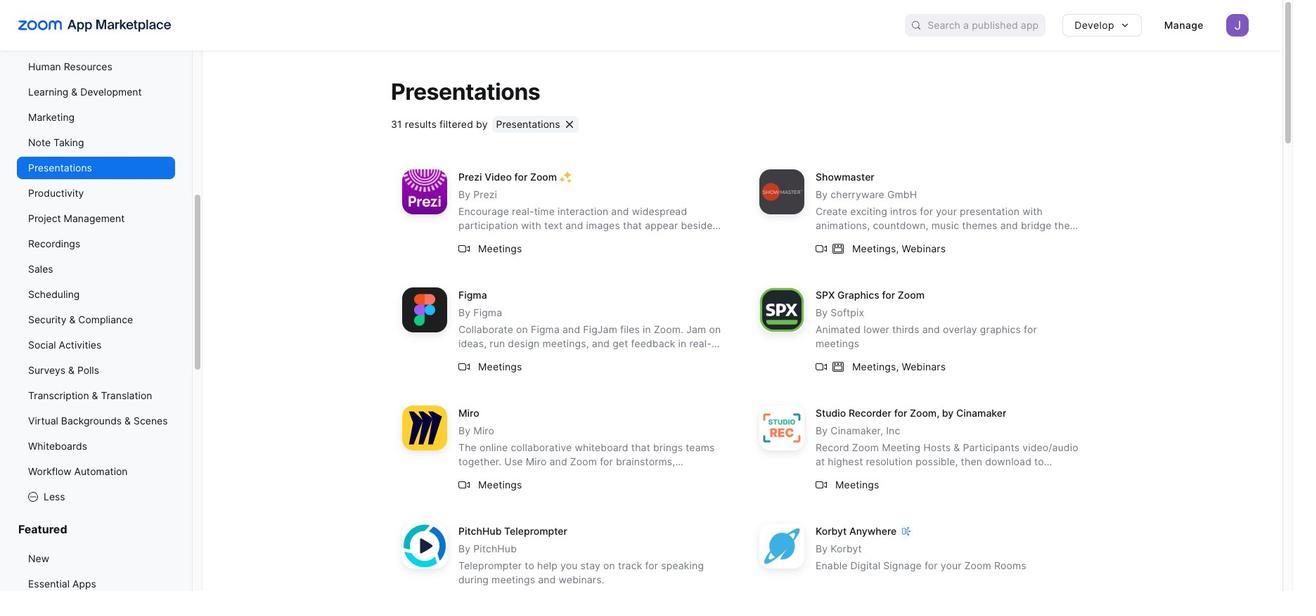 Task type: vqa. For each thing, say whether or not it's contained in the screenshot.
the top Miro
yes



Task type: locate. For each thing, give the bounding box(es) containing it.
meetings
[[478, 243, 522, 255], [478, 361, 522, 373], [478, 479, 522, 491], [836, 479, 880, 491]]

hosts
[[924, 442, 951, 454]]

0 vertical spatial by
[[476, 118, 488, 130]]

presentations inside button
[[496, 118, 560, 130]]

& left scenes
[[125, 415, 131, 427]]

banner
[[0, 0, 1283, 51]]

0 vertical spatial design
[[508, 338, 540, 350]]

0 vertical spatial your
[[937, 206, 958, 218]]

note taking link
[[17, 132, 175, 154]]

1 vertical spatial with
[[521, 220, 542, 232]]

whiteboards
[[28, 440, 87, 452]]

webinars.
[[559, 574, 605, 586]]

you up "webinars."
[[561, 560, 578, 572]]

by up the
[[459, 425, 471, 437]]

develop
[[1075, 19, 1115, 31]]

1 vertical spatial your
[[941, 560, 962, 572]]

by right filtered
[[476, 118, 488, 130]]

that up brainstorms,
[[632, 442, 651, 454]]

help
[[538, 560, 558, 572]]

time down animations,
[[853, 234, 874, 246]]

zoom down cinamaker,
[[853, 442, 880, 454]]

meetings inside the spx graphics for zoom by softpix animated lower thirds and overlay graphics for meetings
[[816, 338, 860, 350]]

by down spx
[[816, 307, 828, 319]]

track
[[618, 560, 643, 572]]

manner.
[[974, 234, 1012, 246]]

highest
[[828, 456, 864, 468]]

presentations down note taking
[[28, 162, 92, 174]]

recordings link
[[17, 233, 175, 255]]

meetings down use at the left
[[478, 479, 522, 491]]

0 vertical spatial that
[[623, 220, 642, 232]]

real- down jam at the bottom
[[690, 338, 712, 350]]

0 horizontal spatial meetings
[[492, 574, 536, 586]]

cinamaker up participants
[[957, 408, 1007, 420]]

zoom right video
[[530, 171, 557, 183]]

0 horizontal spatial you
[[459, 234, 476, 246]]

meetings inside pitchhub teleprompter by pitchhub teleprompter to help you stay on track for speaking during meetings and webinars.
[[492, 574, 536, 586]]

in left a
[[877, 234, 885, 246]]

& left the polls
[[68, 364, 75, 376]]

with up the bridge
[[1023, 206, 1043, 218]]

2 horizontal spatial on
[[710, 324, 721, 336]]

0 vertical spatial to
[[1035, 456, 1045, 468]]

1 webinars from the top
[[902, 243, 946, 255]]

the
[[1055, 220, 1071, 232]]

and up images
[[612, 206, 629, 218]]

1 meetings, webinars from the top
[[853, 243, 946, 255]]

1 vertical spatial real-
[[690, 338, 712, 350]]

0 vertical spatial cinamaker
[[957, 408, 1007, 420]]

1 vertical spatial in
[[643, 324, 651, 336]]

meetings, webinars down countdown,
[[853, 243, 946, 255]]

that inside by prezi encourage real-time interaction and widespread participation with text and images that appear beside you
[[623, 220, 642, 232]]

workflow automation
[[28, 466, 128, 478]]

meetings down animated
[[816, 338, 860, 350]]

1 horizontal spatial on
[[604, 560, 616, 572]]

& down human resources
[[71, 86, 78, 98]]

meetings, down lower
[[853, 361, 900, 373]]

you inside pitchhub teleprompter by pitchhub teleprompter to help you stay on track for speaking during meetings and webinars.
[[561, 560, 578, 572]]

miro up online
[[474, 425, 495, 437]]

and up 'sprints,'
[[550, 456, 568, 468]]

marketing link
[[17, 106, 175, 129]]

virtual backgrounds & scenes
[[28, 415, 168, 427]]

that inside miro by miro the online collaborative whiteboard that brings teams together. use miro and zoom for brainstorms, workshops, design sprints, agile rituals, and more.
[[632, 442, 651, 454]]

with left text in the top of the page
[[521, 220, 542, 232]]

human
[[28, 61, 61, 72]]

in down zoom.
[[679, 338, 687, 350]]

use
[[505, 456, 523, 468]]

0 vertical spatial meetings,
[[853, 243, 900, 255]]

softpix
[[831, 307, 865, 319]]

in inside showmaster by cherryware gmbh create exciting intros for your presentation with animations, countdown, music themes and bridge the waiting time in a very impressive manner.
[[877, 234, 885, 246]]

then
[[962, 456, 983, 468]]

by up create
[[816, 189, 828, 201]]

2 meetings, webinars from the top
[[853, 361, 946, 373]]

and down possible,
[[921, 470, 939, 482]]

webinars down the 'thirds'
[[902, 361, 946, 373]]

2 vertical spatial figma
[[531, 324, 560, 336]]

essential
[[28, 578, 70, 590]]

by up collaborate
[[459, 307, 471, 319]]

zoom inside studio recorder for zoom, by cinamaker by cinamaker, inc record zoom meeting hosts & participants video/audio at highest resolution possible, then download to cinamaker for editing and visual enhancements
[[853, 442, 880, 454]]

presentations up prezi video for zoom
[[496, 118, 560, 130]]

meetings
[[816, 338, 860, 350], [492, 574, 536, 586]]

meetings right the during
[[492, 574, 536, 586]]

presentations
[[391, 78, 541, 106], [496, 118, 560, 130], [28, 162, 92, 174]]

& right security
[[69, 314, 76, 326]]

on inside pitchhub teleprompter by pitchhub teleprompter to help you stay on track for speaking during meetings and webinars.
[[604, 560, 616, 572]]

1 horizontal spatial you
[[561, 560, 578, 572]]

meetings, webinars for lower
[[853, 361, 946, 373]]

manage button
[[1154, 14, 1216, 37]]

to left help
[[525, 560, 535, 572]]

0 vertical spatial with
[[1023, 206, 1043, 218]]

download
[[986, 456, 1032, 468]]

webinars down music on the right
[[902, 243, 946, 255]]

social activities
[[28, 339, 102, 351]]

feedback
[[631, 338, 676, 350]]

0 vertical spatial in
[[877, 234, 885, 246]]

0 vertical spatial prezi
[[459, 171, 482, 183]]

design right the run
[[508, 338, 540, 350]]

webinars for your
[[902, 243, 946, 255]]

prezi video for zoom
[[459, 171, 557, 183]]

1 vertical spatial by
[[943, 408, 954, 420]]

on right stay
[[604, 560, 616, 572]]

time
[[534, 206, 555, 218], [853, 234, 874, 246]]

by right zoom,
[[943, 408, 954, 420]]

teleprompter
[[505, 526, 568, 538], [459, 560, 522, 572]]

and down brainstorms,
[[649, 470, 667, 482]]

1 vertical spatial time
[[853, 234, 874, 246]]

1 vertical spatial you
[[561, 560, 578, 572]]

on right jam at the bottom
[[710, 324, 721, 336]]

and right the 'thirds'
[[923, 324, 941, 336]]

human resources link
[[17, 56, 175, 78]]

spx
[[816, 289, 835, 301]]

1 horizontal spatial with
[[1023, 206, 1043, 218]]

with inside showmaster by cherryware gmbh create exciting intros for your presentation with animations, countdown, music themes and bridge the waiting time in a very impressive manner.
[[1023, 206, 1043, 218]]

signage
[[884, 560, 922, 572]]

& for learning
[[71, 86, 78, 98]]

spx graphics for zoom by softpix animated lower thirds and overlay graphics for meetings
[[816, 289, 1038, 350]]

more.
[[670, 470, 697, 482]]

by down the studio
[[816, 425, 828, 437]]

zoom up 'sprints,'
[[571, 456, 597, 468]]

1 horizontal spatial to
[[1035, 456, 1045, 468]]

graphics
[[981, 324, 1022, 336]]

1 horizontal spatial cinamaker
[[957, 408, 1007, 420]]

presentations up filtered
[[391, 78, 541, 106]]

1 vertical spatial meetings
[[492, 574, 536, 586]]

to down video/audio
[[1035, 456, 1045, 468]]

miro up the
[[459, 408, 480, 420]]

1 horizontal spatial real-
[[690, 338, 712, 350]]

create
[[816, 206, 848, 218]]

1 meetings, from the top
[[853, 243, 900, 255]]

and inside the spx graphics for zoom by softpix animated lower thirds and overlay graphics for meetings
[[923, 324, 941, 336]]

0 vertical spatial time
[[534, 206, 555, 218]]

lower
[[864, 324, 890, 336]]

0 vertical spatial webinars
[[902, 243, 946, 255]]

1 horizontal spatial by
[[943, 408, 954, 420]]

intros
[[891, 206, 918, 218]]

& for surveys
[[68, 364, 75, 376]]

featured
[[18, 523, 67, 537]]

meetings for collaborate on figma and figjam files in zoom. jam on ideas, run design meetings, and get feedback in real- time.
[[478, 361, 522, 373]]

anywhere
[[850, 526, 897, 538]]

cinamaker down the highest
[[816, 470, 867, 482]]

1 horizontal spatial time
[[853, 234, 874, 246]]

get
[[613, 338, 629, 350]]

presentations for presentations button
[[496, 118, 560, 130]]

meetings down the run
[[478, 361, 522, 373]]

ideas,
[[459, 338, 487, 350]]

meetings, webinars down the 'thirds'
[[853, 361, 946, 373]]

zoom inside by korbyt enable digital signage for your zoom rooms
[[965, 560, 992, 572]]

you inside by prezi encourage real-time interaction and widespread participation with text and images that appear beside you
[[459, 234, 476, 246]]

2 vertical spatial presentations
[[28, 162, 92, 174]]

0 horizontal spatial with
[[521, 220, 542, 232]]

and up meetings,
[[563, 324, 581, 336]]

automation
[[74, 466, 128, 478]]

0 horizontal spatial to
[[525, 560, 535, 572]]

korbyt down "korbyt anywhere"
[[831, 543, 862, 555]]

prezi left video
[[459, 171, 482, 183]]

& right hosts
[[954, 442, 961, 454]]

0 horizontal spatial time
[[534, 206, 555, 218]]

1 vertical spatial meetings, webinars
[[853, 361, 946, 373]]

1 vertical spatial design
[[516, 470, 548, 482]]

1 vertical spatial webinars
[[902, 361, 946, 373]]

meetings for record zoom meeting hosts & participants video/audio at highest resolution possible, then download to cinamaker for editing and visual enhancements
[[836, 479, 880, 491]]

1 vertical spatial pitchhub
[[474, 543, 517, 555]]

for inside pitchhub teleprompter by pitchhub teleprompter to help you stay on track for speaking during meetings and webinars.
[[646, 560, 659, 572]]

miro down collaborative
[[526, 456, 547, 468]]

meetings, webinars
[[853, 243, 946, 255], [853, 361, 946, 373]]

teleprompter up the during
[[459, 560, 522, 572]]

speaking
[[662, 560, 704, 572]]

2 meetings, from the top
[[853, 361, 900, 373]]

translation
[[101, 390, 152, 402]]

korbyt up the enable
[[816, 526, 847, 538]]

you down participation
[[459, 234, 476, 246]]

31
[[391, 118, 402, 130]]

that left appear
[[623, 220, 642, 232]]

your inside by korbyt enable digital signage for your zoom rooms
[[941, 560, 962, 572]]

by inside the spx graphics for zoom by softpix animated lower thirds and overlay graphics for meetings
[[816, 307, 828, 319]]

by up the during
[[459, 543, 471, 555]]

1 vertical spatial to
[[525, 560, 535, 572]]

resources
[[64, 61, 112, 72]]

teleprompter up help
[[505, 526, 568, 538]]

0 vertical spatial pitchhub
[[459, 526, 502, 538]]

&
[[71, 86, 78, 98], [69, 314, 76, 326], [68, 364, 75, 376], [92, 390, 98, 402], [125, 415, 131, 427], [954, 442, 961, 454]]

development
[[80, 86, 142, 98]]

productivity
[[28, 187, 84, 199]]

0 vertical spatial meetings, webinars
[[853, 243, 946, 255]]

0 horizontal spatial cinamaker
[[816, 470, 867, 482]]

recorder
[[849, 408, 892, 420]]

1 vertical spatial presentations
[[496, 118, 560, 130]]

2 webinars from the top
[[902, 361, 946, 373]]

time inside by prezi encourage real-time interaction and widespread participation with text and images that appear beside you
[[534, 206, 555, 218]]

marketing
[[28, 111, 75, 123]]

1 vertical spatial prezi
[[474, 189, 497, 201]]

by up encourage
[[459, 189, 471, 201]]

new link
[[17, 548, 175, 571]]

meetings down participation
[[478, 243, 522, 255]]

2 vertical spatial in
[[679, 338, 687, 350]]

0 vertical spatial korbyt
[[816, 526, 847, 538]]

time inside showmaster by cherryware gmbh create exciting intros for your presentation with animations, countdown, music themes and bridge the waiting time in a very impressive manner.
[[853, 234, 874, 246]]

design down use at the left
[[516, 470, 548, 482]]

your right signage
[[941, 560, 962, 572]]

1 vertical spatial korbyt
[[831, 543, 862, 555]]

design inside figma by figma collaborate on figma and figjam files in zoom. jam on ideas, run design meetings, and get feedback in real- time.
[[508, 338, 540, 350]]

your up music on the right
[[937, 206, 958, 218]]

and inside pitchhub teleprompter by pitchhub teleprompter to help you stay on track for speaking during meetings and webinars.
[[538, 574, 556, 586]]

2 horizontal spatial in
[[877, 234, 885, 246]]

for inside by korbyt enable digital signage for your zoom rooms
[[925, 560, 938, 572]]

by
[[476, 118, 488, 130], [943, 408, 954, 420]]

design
[[508, 338, 540, 350], [516, 470, 548, 482]]

apps
[[72, 578, 96, 590]]

real-
[[512, 206, 534, 218], [690, 338, 712, 350]]

music
[[932, 220, 960, 232]]

on right collaborate
[[517, 324, 528, 336]]

and up manner.
[[1001, 220, 1019, 232]]

1 vertical spatial meetings,
[[853, 361, 900, 373]]

1 horizontal spatial meetings
[[816, 338, 860, 350]]

by up the enable
[[816, 543, 828, 555]]

to inside studio recorder for zoom, by cinamaker by cinamaker, inc record zoom meeting hosts & participants video/audio at highest resolution possible, then download to cinamaker for editing and visual enhancements
[[1035, 456, 1045, 468]]

0 vertical spatial you
[[459, 234, 476, 246]]

0 horizontal spatial on
[[517, 324, 528, 336]]

& down surveys & polls link at the left
[[92, 390, 98, 402]]

enable
[[816, 560, 848, 572]]

record
[[816, 442, 850, 454]]

countdown,
[[873, 220, 929, 232]]

your inside showmaster by cherryware gmbh create exciting intros for your presentation with animations, countdown, music themes and bridge the waiting time in a very impressive manner.
[[937, 206, 958, 218]]

and down help
[[538, 574, 556, 586]]

in up feedback
[[643, 324, 651, 336]]

1 vertical spatial cinamaker
[[816, 470, 867, 482]]

zoom left rooms
[[965, 560, 992, 572]]

prezi up encourage
[[474, 189, 497, 201]]

cinamaker
[[957, 408, 1007, 420], [816, 470, 867, 482]]

transcription & translation
[[28, 390, 152, 402]]

0 vertical spatial meetings
[[816, 338, 860, 350]]

real- up participation
[[512, 206, 534, 218]]

meetings, down countdown,
[[853, 243, 900, 255]]

project
[[28, 212, 61, 224]]

0 vertical spatial real-
[[512, 206, 534, 218]]

collaborative
[[511, 442, 572, 454]]

by inside figma by figma collaborate on figma and figjam files in zoom. jam on ideas, run design meetings, and get feedback in real- time.
[[459, 307, 471, 319]]

banner containing develop
[[0, 0, 1283, 51]]

meetings down the highest
[[836, 479, 880, 491]]

animated
[[816, 324, 861, 336]]

1 horizontal spatial in
[[679, 338, 687, 350]]

social activities link
[[17, 334, 175, 357]]

that
[[623, 220, 642, 232], [632, 442, 651, 454]]

whiteboards link
[[17, 436, 175, 458]]

design inside miro by miro the online collaborative whiteboard that brings teams together. use miro and zoom for brainstorms, workshops, design sprints, agile rituals, and more.
[[516, 470, 548, 482]]

time up text in the top of the page
[[534, 206, 555, 218]]

studio recorder for zoom, by cinamaker by cinamaker, inc record zoom meeting hosts & participants video/audio at highest resolution possible, then download to cinamaker for editing and visual enhancements
[[816, 408, 1079, 482]]

0 horizontal spatial real-
[[512, 206, 534, 218]]

at
[[816, 456, 826, 468]]

zoom inside miro by miro the online collaborative whiteboard that brings teams together. use miro and zoom for brainstorms, workshops, design sprints, agile rituals, and more.
[[571, 456, 597, 468]]

meetings for encourage real-time interaction and widespread participation with text and images that appear beside you
[[478, 243, 522, 255]]

1 vertical spatial that
[[632, 442, 651, 454]]

and inside showmaster by cherryware gmbh create exciting intros for your presentation with animations, countdown, music themes and bridge the waiting time in a very impressive manner.
[[1001, 220, 1019, 232]]

zoom up the 'thirds'
[[898, 289, 925, 301]]



Task type: describe. For each thing, give the bounding box(es) containing it.
& inside studio recorder for zoom, by cinamaker by cinamaker, inc record zoom meeting hosts & participants video/audio at highest resolution possible, then download to cinamaker for editing and visual enhancements
[[954, 442, 961, 454]]

brainstorms,
[[616, 456, 676, 468]]

featured button
[[17, 523, 175, 548]]

management
[[64, 212, 125, 224]]

gmbh
[[888, 189, 918, 201]]

prezi inside by prezi encourage real-time interaction and widespread participation with text and images that appear beside you
[[474, 189, 497, 201]]

filtered
[[440, 118, 474, 130]]

0 horizontal spatial by
[[476, 118, 488, 130]]

security & compliance
[[28, 314, 133, 326]]

text
[[545, 220, 563, 232]]

learning & development link
[[17, 81, 175, 103]]

video/audio
[[1023, 442, 1079, 454]]

by inside studio recorder for zoom, by cinamaker by cinamaker, inc record zoom meeting hosts & participants video/audio at highest resolution possible, then download to cinamaker for editing and visual enhancements
[[816, 425, 828, 437]]

develop button
[[1063, 14, 1143, 37]]

backgrounds
[[61, 415, 122, 427]]

teams
[[686, 442, 715, 454]]

figjam
[[584, 324, 618, 336]]

and down interaction
[[566, 220, 584, 232]]

activities
[[59, 339, 102, 351]]

meetings, for intros
[[853, 243, 900, 255]]

human resources
[[28, 61, 112, 72]]

presentations button
[[492, 116, 579, 133]]

and down "figjam"
[[592, 338, 610, 350]]

by inside pitchhub teleprompter by pitchhub teleprompter to help you stay on track for speaking during meetings and webinars.
[[459, 543, 471, 555]]

resolution
[[866, 456, 913, 468]]

sales
[[28, 263, 53, 275]]

meetings for the online collaborative whiteboard that brings teams together. use miro and zoom for brainstorms, workshops, design sprints, agile rituals, and more.
[[478, 479, 522, 491]]

security & compliance link
[[17, 309, 175, 331]]

real- inside figma by figma collaborate on figma and figjam files in zoom. jam on ideas, run design meetings, and get feedback in real- time.
[[690, 338, 712, 350]]

editing
[[886, 470, 918, 482]]

virtual
[[28, 415, 58, 427]]

productivity link
[[17, 182, 175, 205]]

whiteboard
[[575, 442, 629, 454]]

0 horizontal spatial in
[[643, 324, 651, 336]]

very
[[897, 234, 917, 246]]

for inside showmaster by cherryware gmbh create exciting intros for your presentation with animations, countdown, music themes and bridge the waiting time in a very impressive manner.
[[921, 206, 934, 218]]

during
[[459, 574, 489, 586]]

by prezi encourage real-time interaction and widespread participation with text and images that appear beside you
[[459, 189, 713, 246]]

figma by figma collaborate on figma and figjam files in zoom. jam on ideas, run design meetings, and get feedback in real- time.
[[459, 289, 721, 364]]

visual
[[942, 470, 969, 482]]

time.
[[459, 352, 482, 364]]

korbyt anywhere
[[816, 526, 897, 538]]

by korbyt enable digital signage for your zoom rooms
[[816, 543, 1027, 572]]

in for feedback
[[679, 338, 687, 350]]

zoom.
[[654, 324, 684, 336]]

webinars for thirds
[[902, 361, 946, 373]]

by inside miro by miro the online collaborative whiteboard that brings teams together. use miro and zoom for brainstorms, workshops, design sprints, agile rituals, and more.
[[459, 425, 471, 437]]

participation
[[459, 220, 519, 232]]

korbyt inside by korbyt enable digital signage for your zoom rooms
[[831, 543, 862, 555]]

appear
[[645, 220, 678, 232]]

a
[[888, 234, 894, 246]]

with inside by prezi encourage real-time interaction and widespread participation with text and images that appear beside you
[[521, 220, 542, 232]]

1 vertical spatial figma
[[474, 307, 503, 319]]

surveys & polls link
[[17, 360, 175, 382]]

by inside by korbyt enable digital signage for your zoom rooms
[[816, 543, 828, 555]]

animations,
[[816, 220, 871, 232]]

for inside miro by miro the online collaborative whiteboard that brings teams together. use miro and zoom for brainstorms, workshops, design sprints, agile rituals, and more.
[[600, 456, 613, 468]]

Search text field
[[928, 15, 1046, 36]]

themes
[[963, 220, 998, 232]]

scheduling link
[[17, 284, 175, 306]]

essential apps
[[28, 578, 96, 590]]

& for transcription
[[92, 390, 98, 402]]

learning
[[28, 86, 69, 98]]

exciting
[[851, 206, 888, 218]]

note taking
[[28, 136, 84, 148]]

meetings, for animated
[[853, 361, 900, 373]]

manage
[[1165, 19, 1205, 31]]

31 results filtered by
[[391, 118, 488, 130]]

0 vertical spatial presentations
[[391, 78, 541, 106]]

participants
[[964, 442, 1020, 454]]

0 vertical spatial figma
[[459, 289, 487, 301]]

sales link
[[17, 258, 175, 281]]

jam
[[687, 324, 707, 336]]

sprints,
[[551, 470, 586, 482]]

stay
[[581, 560, 601, 572]]

interaction
[[558, 206, 609, 218]]

showmaster
[[816, 171, 875, 183]]

meeting
[[882, 442, 921, 454]]

project management link
[[17, 208, 175, 230]]

2 vertical spatial miro
[[526, 456, 547, 468]]

in for time
[[877, 234, 885, 246]]

presentations for presentations link
[[28, 162, 92, 174]]

workshops,
[[459, 470, 513, 482]]

enhancements
[[972, 470, 1042, 482]]

waiting
[[816, 234, 851, 246]]

by inside showmaster by cherryware gmbh create exciting intros for your presentation with animations, countdown, music themes and bridge the waiting time in a very impressive manner.
[[816, 189, 828, 201]]

essential apps link
[[17, 573, 175, 592]]

encourage
[[459, 206, 509, 218]]

rooms
[[995, 560, 1027, 572]]

search a published app element
[[906, 14, 1046, 37]]

presentations link
[[17, 157, 175, 179]]

to inside pitchhub teleprompter by pitchhub teleprompter to help you stay on track for speaking during meetings and webinars.
[[525, 560, 535, 572]]

bridge
[[1022, 220, 1052, 232]]

1 vertical spatial miro
[[474, 425, 495, 437]]

1 vertical spatial teleprompter
[[459, 560, 522, 572]]

real- inside by prezi encourage real-time interaction and widespread participation with text and images that appear beside you
[[512, 206, 534, 218]]

scenes
[[134, 415, 168, 427]]

online
[[480, 442, 508, 454]]

& for security
[[69, 314, 76, 326]]

virtual backgrounds & scenes link
[[17, 410, 175, 433]]

0 vertical spatial teleprompter
[[505, 526, 568, 538]]

by inside by prezi encourage real-time interaction and widespread participation with text and images that appear beside you
[[459, 189, 471, 201]]

transcription & translation link
[[17, 385, 175, 407]]

meetings,
[[543, 338, 589, 350]]

zoom inside the spx graphics for zoom by softpix animated lower thirds and overlay graphics for meetings
[[898, 289, 925, 301]]

learning & development
[[28, 86, 142, 98]]

taking
[[53, 136, 84, 148]]

security
[[28, 314, 66, 326]]

by inside studio recorder for zoom, by cinamaker by cinamaker, inc record zoom meeting hosts & participants video/audio at highest resolution possible, then download to cinamaker for editing and visual enhancements
[[943, 408, 954, 420]]

recordings
[[28, 238, 80, 250]]

transcription
[[28, 390, 89, 402]]

and inside studio recorder for zoom, by cinamaker by cinamaker, inc record zoom meeting hosts & participants video/audio at highest resolution possible, then download to cinamaker for editing and visual enhancements
[[921, 470, 939, 482]]

overlay
[[944, 324, 978, 336]]

results
[[405, 118, 437, 130]]

graphics
[[838, 289, 880, 301]]

images
[[587, 220, 621, 232]]

meetings, webinars for for
[[853, 243, 946, 255]]

0 vertical spatial miro
[[459, 408, 480, 420]]

miro by miro the online collaborative whiteboard that brings teams together. use miro and zoom for brainstorms, workshops, design sprints, agile rituals, and more.
[[459, 408, 715, 482]]



